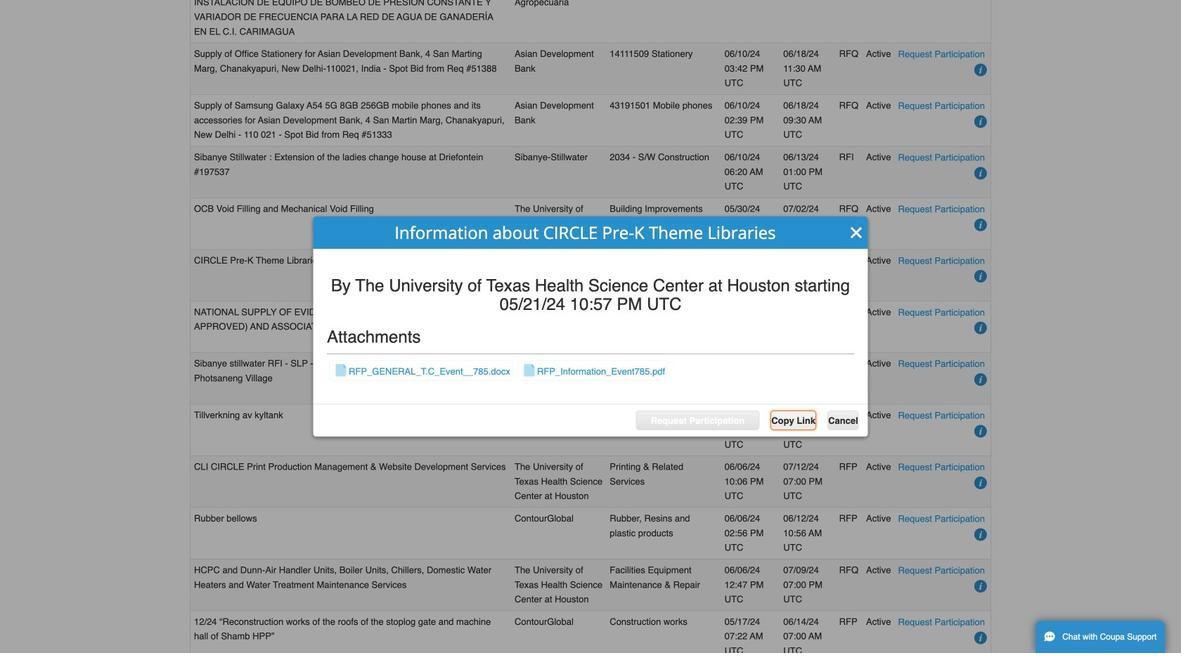 Task type: locate. For each thing, give the bounding box(es) containing it.
information about circle pre-k theme libraries dialog
[[313, 217, 868, 437]]

close image
[[850, 226, 864, 240]]



Task type: vqa. For each thing, say whether or not it's contained in the screenshot.
NO COVERAGE IN AREAS
no



